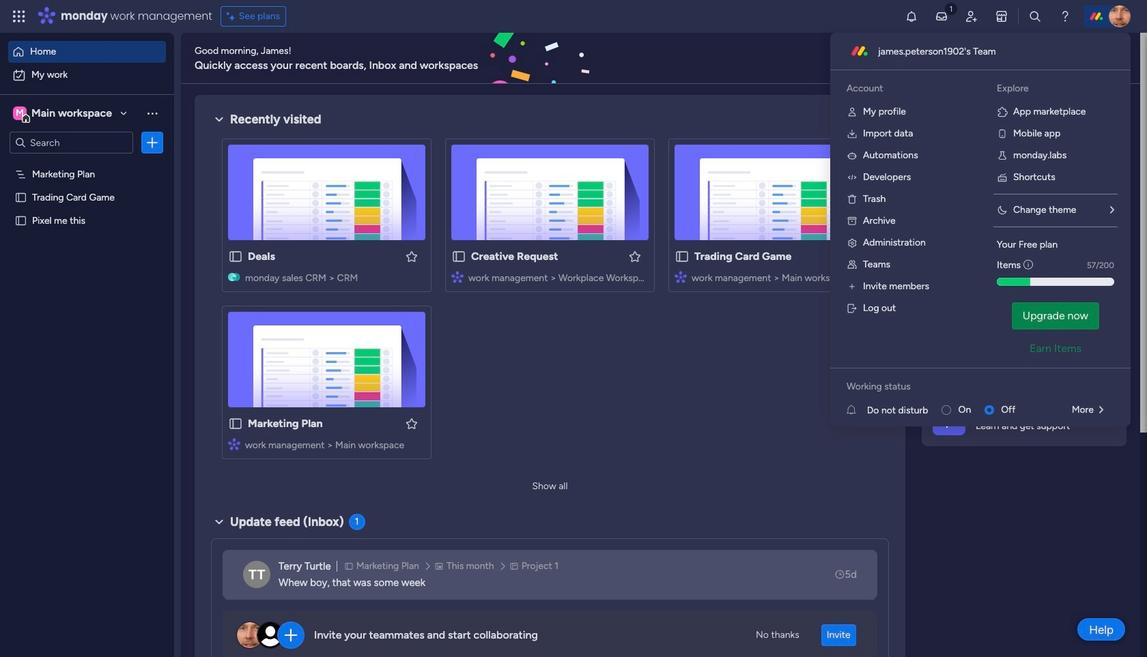 Task type: vqa. For each thing, say whether or not it's contained in the screenshot.
1 element
yes



Task type: describe. For each thing, give the bounding box(es) containing it.
archive image
[[847, 216, 858, 227]]

update feed image
[[935, 10, 949, 23]]

close recently visited image
[[211, 111, 228, 128]]

options image
[[146, 136, 159, 150]]

1 vertical spatial option
[[8, 64, 166, 86]]

monday.labs image
[[997, 150, 1008, 161]]

workspace selection element
[[13, 105, 114, 123]]

v2 info image
[[1024, 258, 1034, 273]]

2 vertical spatial option
[[0, 162, 174, 164]]

automations image
[[847, 150, 858, 161]]

shortcuts image
[[997, 172, 1008, 183]]

import data image
[[847, 128, 858, 139]]

workspace options image
[[146, 106, 159, 120]]

2 add to favorites image from the left
[[629, 250, 642, 263]]

1 element
[[349, 514, 365, 531]]

teams image
[[847, 260, 858, 271]]

search everything image
[[1029, 10, 1043, 23]]

0 vertical spatial public board image
[[14, 191, 27, 204]]

getting started element
[[922, 326, 1127, 381]]

0 horizontal spatial invite members image
[[847, 281, 858, 292]]

trash image
[[847, 194, 858, 205]]

1 vertical spatial add to favorites image
[[405, 417, 419, 431]]



Task type: locate. For each thing, give the bounding box(es) containing it.
select product image
[[12, 10, 26, 23]]

1 vertical spatial invite members image
[[847, 281, 858, 292]]

list box
[[0, 160, 174, 416]]

public board image inside quick search results list box
[[228, 249, 243, 264]]

my profile image
[[847, 107, 858, 118]]

1 vertical spatial public board image
[[228, 249, 243, 264]]

0 horizontal spatial add to favorites image
[[405, 250, 419, 263]]

help center element
[[922, 392, 1127, 446]]

1 horizontal spatial invite members image
[[965, 10, 979, 23]]

0 horizontal spatial add to favorites image
[[405, 417, 419, 431]]

quick search results list box
[[211, 128, 890, 476]]

terry turtle image
[[243, 562, 271, 589]]

1 vertical spatial list arrow image
[[1100, 406, 1104, 415]]

workspace image
[[13, 106, 27, 121]]

0 vertical spatial option
[[8, 41, 166, 63]]

add to favorites image
[[852, 250, 866, 263], [405, 417, 419, 431]]

0 horizontal spatial list arrow image
[[1100, 406, 1104, 415]]

invite members image right 1 icon at the right of page
[[965, 10, 979, 23]]

0 vertical spatial list arrow image
[[1111, 206, 1115, 215]]

1 horizontal spatial public board image
[[228, 249, 243, 264]]

mobile app image
[[997, 128, 1008, 139]]

help image
[[1059, 10, 1073, 23]]

1 image
[[946, 1, 958, 16]]

james peterson image
[[1110, 5, 1131, 27]]

public board image
[[14, 214, 27, 227], [452, 249, 467, 264], [675, 249, 690, 264], [228, 417, 243, 432]]

0 horizontal spatial public board image
[[14, 191, 27, 204]]

close update feed (inbox) image
[[211, 514, 228, 531]]

1 add to favorites image from the left
[[405, 250, 419, 263]]

developers image
[[847, 172, 858, 183]]

notifications image
[[905, 10, 919, 23]]

option
[[8, 41, 166, 63], [8, 64, 166, 86], [0, 162, 174, 164]]

v2 user feedback image
[[933, 51, 944, 66]]

public board image
[[14, 191, 27, 204], [228, 249, 243, 264]]

monday marketplace image
[[995, 10, 1009, 23]]

change theme image
[[997, 205, 1008, 216]]

list arrow image
[[1111, 206, 1115, 215], [1100, 406, 1104, 415]]

templates image image
[[935, 103, 1115, 197]]

Search in workspace field
[[29, 135, 114, 151]]

1 horizontal spatial list arrow image
[[1111, 206, 1115, 215]]

log out image
[[847, 303, 858, 314]]

invite members image down teams icon
[[847, 281, 858, 292]]

0 vertical spatial add to favorites image
[[852, 250, 866, 263]]

administration image
[[847, 238, 858, 249]]

0 vertical spatial invite members image
[[965, 10, 979, 23]]

v2 surfce notifications image
[[847, 403, 867, 418]]

1 horizontal spatial add to favorites image
[[852, 250, 866, 263]]

add to favorites image
[[405, 250, 419, 263], [629, 250, 642, 263]]

see plans image
[[227, 9, 239, 24]]

1 horizontal spatial add to favorites image
[[629, 250, 642, 263]]

invite members image
[[965, 10, 979, 23], [847, 281, 858, 292]]



